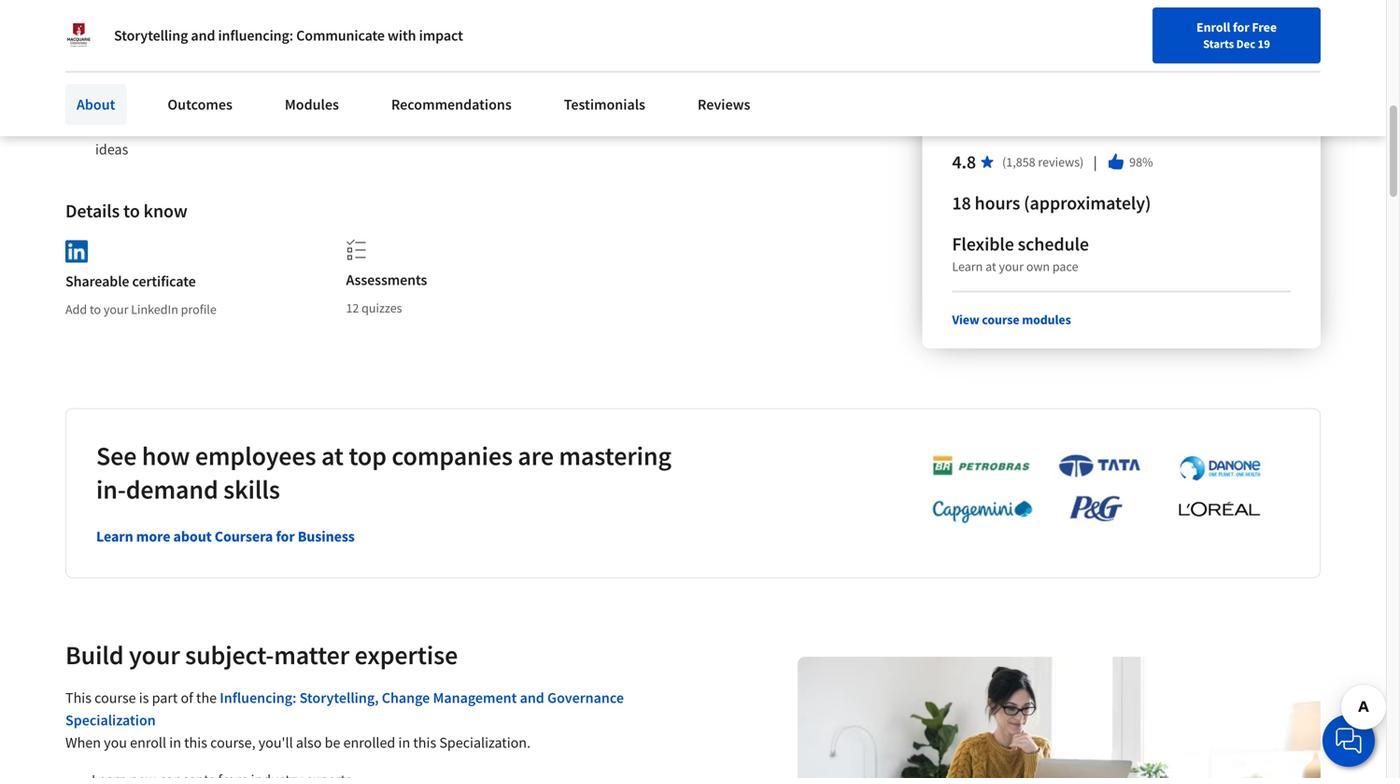 Task type: locate. For each thing, give the bounding box(es) containing it.
enroll for free starts dec 19
[[1196, 19, 1277, 51]]

and inside apply a range of different strategies to a variety of contexts to build rapport, overcome resistance, and find acceptance
[[756, 58, 780, 77]]

support
[[369, 118, 419, 136]]

12 quizzes
[[346, 300, 402, 317]]

this course is part of the
[[65, 690, 220, 708]]

linkedin
[[131, 301, 178, 318]]

range up rapport,
[[565, 35, 600, 54]]

rapport,
[[567, 58, 618, 77]]

the inside critically evaluate a range of theories to decode the components of persuasive communications
[[393, 35, 413, 54]]

18 hours (approximately)
[[952, 192, 1151, 215]]

at for your
[[985, 258, 996, 275]]

you'll
[[258, 734, 293, 753]]

0 horizontal spatial course
[[94, 690, 136, 708]]

range up persuasive
[[220, 35, 255, 54]]

ideas
[[95, 140, 128, 159]]

0 horizontal spatial this
[[184, 734, 207, 753]]

1 horizontal spatial skills
[[223, 474, 280, 506]]

at left top
[[321, 440, 344, 473]]

in
[[169, 734, 181, 753], [398, 734, 410, 753]]

skills
[[149, 95, 181, 114], [223, 474, 280, 506]]

0 horizontal spatial range
[[220, 35, 255, 54]]

of left theories
[[258, 35, 271, 54]]

course right view
[[982, 312, 1019, 329]]

find
[[783, 58, 807, 77]]

interpret
[[200, 95, 255, 114]]

of right variety
[[810, 35, 823, 54]]

evaluate
[[153, 35, 206, 54]]

contexts
[[826, 35, 878, 54]]

testimonials link
[[553, 84, 657, 125]]

1 horizontal spatial a
[[555, 35, 562, 54]]

about link
[[65, 84, 126, 125]]

skills inside see how employees at top companies are mastering in-demand skills
[[223, 474, 280, 506]]

1 vertical spatial learn
[[96, 528, 133, 547]]

skills up influence
[[149, 95, 181, 114]]

for up dec
[[1233, 19, 1249, 35]]

build
[[65, 640, 124, 672]]

to up resistance,
[[739, 35, 752, 54]]

components
[[95, 58, 174, 77]]

motivation
[[281, 95, 349, 114]]

0 horizontal spatial a
[[209, 35, 217, 54]]

specialization.
[[439, 734, 531, 753]]

for left business
[[276, 528, 295, 547]]

coursera
[[215, 528, 273, 547]]

communications
[[262, 58, 367, 77]]

1 horizontal spatial in
[[398, 734, 410, 753]]

your down recommendations
[[422, 118, 450, 136]]

course up specialization
[[94, 690, 136, 708]]

and
[[191, 26, 215, 45], [756, 58, 780, 77], [95, 118, 119, 136], [301, 118, 325, 136], [520, 690, 544, 708]]

top
[[349, 440, 387, 473]]

1 horizontal spatial learn
[[952, 258, 983, 275]]

be
[[325, 734, 340, 753]]

details to know
[[65, 199, 187, 223]]

0 horizontal spatial at
[[321, 440, 344, 473]]

18
[[952, 192, 971, 215]]

for inside the enroll for free starts dec 19
[[1233, 19, 1249, 35]]

range
[[220, 35, 255, 54], [565, 35, 600, 54]]

2 a from the left
[[555, 35, 562, 54]]

macquarie university image
[[65, 22, 92, 49]]

learn down flexible
[[952, 258, 983, 275]]

|
[[1091, 152, 1099, 172]]

skills down employees
[[223, 474, 280, 506]]

0 vertical spatial at
[[985, 258, 996, 275]]

own
[[1026, 258, 1050, 275]]

coursera enterprise logos image
[[904, 454, 1278, 534]]

the right decode
[[393, 35, 413, 54]]

this
[[65, 690, 91, 708]]

0 vertical spatial skills
[[149, 95, 181, 114]]

at inside see how employees at top companies are mastering in-demand skills
[[321, 440, 344, 473]]

dec
[[1236, 36, 1255, 51]]

influence
[[122, 118, 180, 136]]

1 horizontal spatial this
[[413, 734, 436, 753]]

of up rapport,
[[603, 35, 616, 54]]

2 horizontal spatial a
[[755, 35, 762, 54]]

learn more about coursera for business link
[[96, 528, 355, 547]]

1 vertical spatial skills
[[223, 474, 280, 506]]

at for top
[[321, 440, 344, 473]]

also
[[296, 734, 322, 753]]

learn
[[952, 258, 983, 275], [96, 528, 133, 547]]

outcomes link
[[156, 84, 244, 125]]

starts
[[1203, 36, 1234, 51]]

1 in from the left
[[169, 734, 181, 753]]

this
[[184, 734, 207, 753], [413, 734, 436, 753]]

the up "think"
[[258, 95, 278, 114]]

1 horizontal spatial range
[[565, 35, 600, 54]]

0 vertical spatial for
[[1233, 19, 1249, 35]]

learn inside flexible schedule learn at your own pace
[[952, 258, 983, 275]]

the down outcomes
[[183, 118, 203, 136]]

modules
[[1022, 312, 1071, 329]]

to up communications
[[328, 35, 341, 54]]

2 range from the left
[[565, 35, 600, 54]]

1 horizontal spatial at
[[985, 258, 996, 275]]

1 a from the left
[[209, 35, 217, 54]]

at inside flexible schedule learn at your own pace
[[985, 258, 996, 275]]

a left variety
[[755, 35, 762, 54]]

of right motivation
[[352, 95, 365, 114]]

in right enroll
[[169, 734, 181, 753]]

flexible
[[952, 233, 1014, 256]]

None search field
[[266, 12, 630, 49]]

about
[[173, 528, 212, 547]]

your inside flexible schedule learn at your own pace
[[999, 258, 1024, 275]]

your left own
[[999, 258, 1024, 275]]

a up persuasive
[[209, 35, 217, 54]]

schedule
[[1018, 233, 1089, 256]]

how
[[142, 440, 190, 473]]

persuasive
[[192, 58, 259, 77]]

0 vertical spatial learn
[[952, 258, 983, 275]]

certificate
[[132, 272, 196, 291]]

reviews
[[698, 95, 750, 114]]

0 horizontal spatial in
[[169, 734, 181, 753]]

course
[[982, 312, 1019, 329], [94, 690, 136, 708]]

menu item
[[994, 19, 1114, 79]]

show notifications image
[[1134, 23, 1156, 46]]

the
[[393, 35, 413, 54], [258, 95, 278, 114], [368, 95, 388, 114], [183, 118, 203, 136], [196, 690, 217, 708]]

and up persuasive
[[191, 26, 215, 45]]

course,
[[210, 734, 256, 753]]

is
[[139, 690, 149, 708]]

to left know
[[123, 199, 140, 223]]

1 vertical spatial at
[[321, 440, 344, 473]]

2 this from the left
[[413, 734, 436, 753]]

and left governance
[[520, 690, 544, 708]]

build your subject-matter expertise
[[65, 640, 458, 672]]

1 vertical spatial course
[[94, 690, 136, 708]]

subject-
[[185, 640, 274, 672]]

your
[[422, 118, 450, 136], [999, 258, 1024, 275], [104, 301, 128, 318], [129, 640, 180, 672]]

1 horizontal spatial for
[[1233, 19, 1249, 35]]

feel
[[328, 118, 350, 136]]

reviews)
[[1038, 154, 1084, 171]]

1 range from the left
[[220, 35, 255, 54]]

a right the apply
[[555, 35, 562, 54]]

this left course,
[[184, 734, 207, 753]]

of inside develop skills to interpret the motivation of the audience and influence the way they think and feel to support your ideas
[[352, 95, 365, 114]]

4.8
[[952, 151, 976, 174]]

0 vertical spatial course
[[982, 312, 1019, 329]]

this down change
[[413, 734, 436, 753]]

a inside critically evaluate a range of theories to decode the components of persuasive communications
[[209, 35, 217, 54]]

storytelling and influencing: communicate with impact
[[114, 26, 463, 45]]

overcome
[[621, 58, 683, 77]]

and left find at the right
[[756, 58, 780, 77]]

1 this from the left
[[184, 734, 207, 753]]

0 horizontal spatial skills
[[149, 95, 181, 114]]

hours
[[975, 192, 1020, 215]]

influencing: storytelling, change management and governance specialization link
[[65, 690, 624, 731]]

and up ideas
[[95, 118, 119, 136]]

they
[[235, 118, 262, 136]]

management
[[433, 690, 517, 708]]

the up support
[[368, 95, 388, 114]]

0 horizontal spatial for
[[276, 528, 295, 547]]

learn left more
[[96, 528, 133, 547]]

matter
[[274, 640, 349, 672]]

at down flexible
[[985, 258, 996, 275]]

business
[[298, 528, 355, 547]]

your down shareable certificate
[[104, 301, 128, 318]]

modules
[[285, 95, 339, 114]]

of down evaluate
[[177, 58, 189, 77]]

know
[[143, 199, 187, 223]]

variety
[[765, 35, 807, 54]]

1 horizontal spatial course
[[982, 312, 1019, 329]]

in right enrolled
[[398, 734, 410, 753]]



Task type: vqa. For each thing, say whether or not it's contained in the screenshot.
for
yes



Task type: describe. For each thing, give the bounding box(es) containing it.
demand
[[126, 474, 218, 506]]

your inside develop skills to interpret the motivation of the audience and influence the way they think and feel to support your ideas
[[422, 118, 450, 136]]

flexible schedule learn at your own pace
[[952, 233, 1089, 275]]

of right part
[[181, 690, 193, 708]]

storytelling,
[[299, 690, 379, 708]]

2 in from the left
[[398, 734, 410, 753]]

think
[[265, 118, 298, 136]]

when
[[65, 734, 101, 753]]

outcomes
[[168, 95, 232, 114]]

range inside critically evaluate a range of theories to decode the components of persuasive communications
[[220, 35, 255, 54]]

influencing: storytelling, change management and governance specialization
[[65, 690, 624, 731]]

your up part
[[129, 640, 180, 672]]

19
[[1258, 36, 1270, 51]]

change
[[382, 690, 430, 708]]

enrolled
[[343, 734, 395, 753]]

employees
[[195, 440, 316, 473]]

the right part
[[196, 690, 217, 708]]

course for this
[[94, 690, 136, 708]]

build
[[532, 58, 564, 77]]

testimonials
[[564, 95, 645, 114]]

communicate
[[296, 26, 385, 45]]

to down the apply
[[516, 58, 529, 77]]

(1,858 reviews) |
[[1002, 152, 1099, 172]]

coursera image
[[22, 15, 141, 45]]

(approximately)
[[1024, 192, 1151, 215]]

recommendations link
[[380, 84, 523, 125]]

companies
[[392, 440, 513, 473]]

see how employees at top companies are mastering in-demand skills
[[96, 440, 672, 506]]

enroll
[[1196, 19, 1230, 35]]

range inside apply a range of different strategies to a variety of contexts to build rapport, overcome resistance, and find acceptance
[[565, 35, 600, 54]]

decode
[[344, 35, 390, 54]]

more
[[136, 528, 170, 547]]

1 vertical spatial for
[[276, 528, 295, 547]]

impact
[[419, 26, 463, 45]]

profile
[[181, 301, 216, 318]]

critically
[[95, 35, 150, 54]]

expertise
[[355, 640, 458, 672]]

details
[[65, 199, 120, 223]]

specialization
[[65, 712, 156, 731]]

chat with us image
[[1334, 727, 1364, 757]]

assessments
[[346, 271, 427, 290]]

acceptance
[[810, 58, 880, 77]]

to right add
[[90, 301, 101, 318]]

to left interpret
[[184, 95, 197, 114]]

12
[[346, 300, 359, 317]]

governance
[[547, 690, 624, 708]]

add to your linkedin profile
[[65, 301, 216, 318]]

way
[[206, 118, 232, 136]]

add
[[65, 301, 87, 318]]

develop
[[95, 95, 146, 114]]

and inside influencing: storytelling, change management and governance specialization
[[520, 690, 544, 708]]

skills inside develop skills to interpret the motivation of the audience and influence the way they think and feel to support your ideas
[[149, 95, 181, 114]]

resistance,
[[686, 58, 753, 77]]

to inside critically evaluate a range of theories to decode the components of persuasive communications
[[328, 35, 341, 54]]

course for view
[[982, 312, 1019, 329]]

develop skills to interpret the motivation of the audience and influence the way they think and feel to support your ideas
[[95, 95, 453, 159]]

enroll
[[130, 734, 166, 753]]

view
[[952, 312, 979, 329]]

and down modules
[[301, 118, 325, 136]]

with
[[388, 26, 416, 45]]

in-
[[96, 474, 126, 506]]

shareable
[[65, 272, 129, 291]]

mastering
[[559, 440, 672, 473]]

shareable certificate
[[65, 272, 196, 291]]

view course modules link
[[952, 312, 1071, 329]]

when you enroll in this course, you'll also be enrolled in this specialization.
[[65, 734, 531, 753]]

3 a from the left
[[755, 35, 762, 54]]

to right feel
[[353, 118, 366, 136]]

0 horizontal spatial learn
[[96, 528, 133, 547]]

apply
[[516, 35, 552, 54]]

are
[[518, 440, 554, 473]]

about
[[77, 95, 115, 114]]

different
[[619, 35, 672, 54]]

free
[[1252, 19, 1277, 35]]

strategies
[[675, 35, 736, 54]]

learn more about coursera for business
[[96, 528, 355, 547]]

see
[[96, 440, 137, 473]]

influencing:
[[218, 26, 293, 45]]

recommendations
[[391, 95, 512, 114]]

influencing:
[[220, 690, 296, 708]]

critically evaluate a range of theories to decode the components of persuasive communications
[[95, 35, 416, 77]]

modules link
[[274, 84, 350, 125]]

theories
[[274, 35, 325, 54]]



